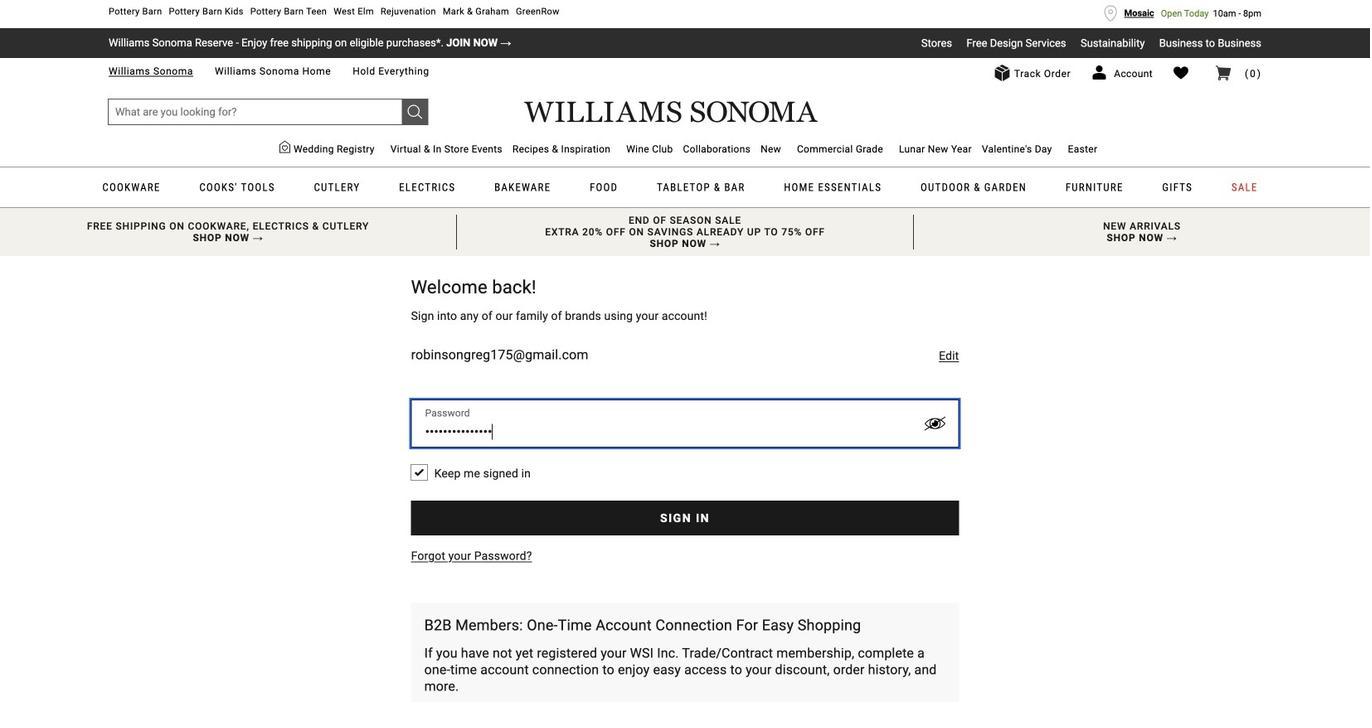 Task type: locate. For each thing, give the bounding box(es) containing it.
None checkbox
[[411, 465, 428, 481]]



Task type: describe. For each thing, give the bounding box(es) containing it.
Search search field
[[108, 99, 429, 125]]

Password password field
[[411, 400, 960, 448]]



Task type: vqa. For each thing, say whether or not it's contained in the screenshot.
these
no



